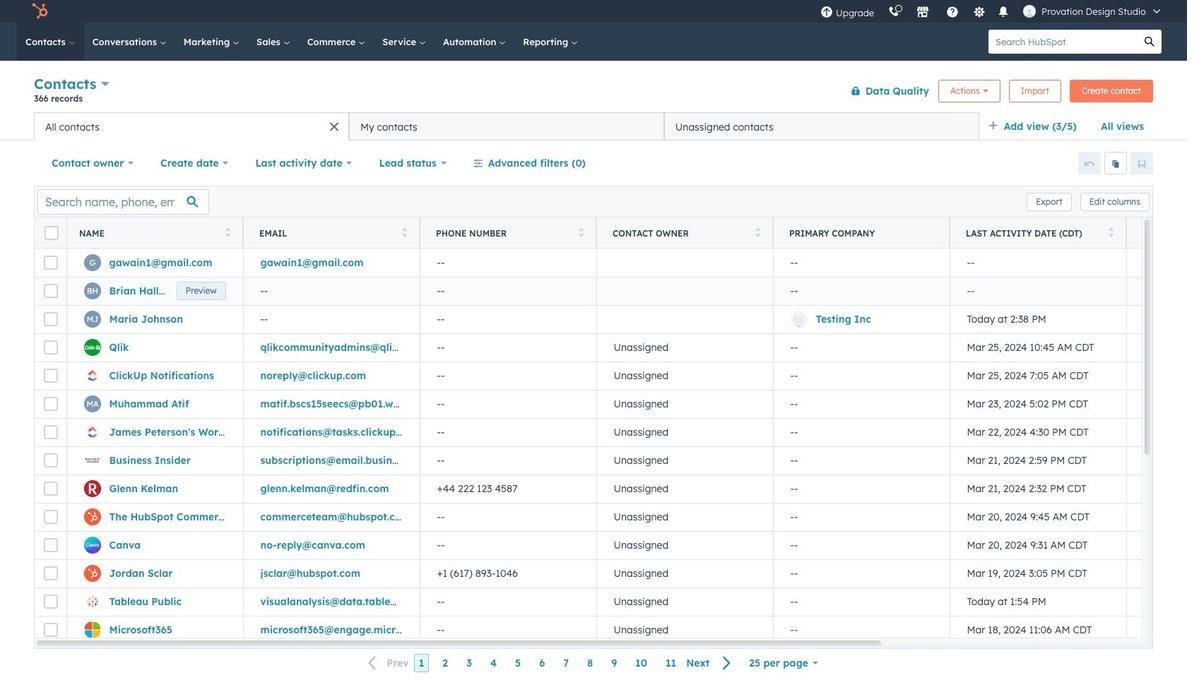 Task type: locate. For each thing, give the bounding box(es) containing it.
Search HubSpot search field
[[989, 30, 1138, 54]]

1 horizontal spatial press to sort. image
[[756, 227, 761, 237]]

1 press to sort. image from the left
[[225, 227, 231, 237]]

0 horizontal spatial press to sort. image
[[225, 227, 231, 237]]

pagination navigation
[[360, 655, 741, 674]]

1 press to sort. image from the left
[[402, 227, 407, 237]]

press to sort. element
[[225, 227, 231, 239], [402, 227, 407, 239], [579, 227, 584, 239], [756, 227, 761, 239], [1109, 227, 1114, 239]]

menu
[[814, 0, 1171, 23]]

5 press to sort. element from the left
[[1109, 227, 1114, 239]]

marketplaces image
[[917, 6, 930, 19]]

3 press to sort. image from the left
[[1109, 227, 1114, 237]]

1 horizontal spatial press to sort. image
[[579, 227, 584, 237]]

press to sort. image for 3rd press to sort. element from the right
[[579, 227, 584, 237]]

press to sort. image
[[225, 227, 231, 237], [756, 227, 761, 237], [1109, 227, 1114, 237]]

Search name, phone, email addresses, or company search field
[[37, 189, 209, 215]]

2 horizontal spatial press to sort. image
[[1109, 227, 1114, 237]]

0 horizontal spatial press to sort. image
[[402, 227, 407, 237]]

2 press to sort. image from the left
[[579, 227, 584, 237]]

2 press to sort. element from the left
[[402, 227, 407, 239]]

james peterson image
[[1024, 5, 1037, 18]]

banner
[[34, 72, 1154, 112]]

press to sort. image for 2nd press to sort. element from left
[[402, 227, 407, 237]]

column header
[[774, 218, 951, 249]]

press to sort. image
[[402, 227, 407, 237], [579, 227, 584, 237]]



Task type: vqa. For each thing, say whether or not it's contained in the screenshot.
1st 21, from the bottom
no



Task type: describe. For each thing, give the bounding box(es) containing it.
4 press to sort. element from the left
[[756, 227, 761, 239]]

2 press to sort. image from the left
[[756, 227, 761, 237]]

1 press to sort. element from the left
[[225, 227, 231, 239]]

3 press to sort. element from the left
[[579, 227, 584, 239]]



